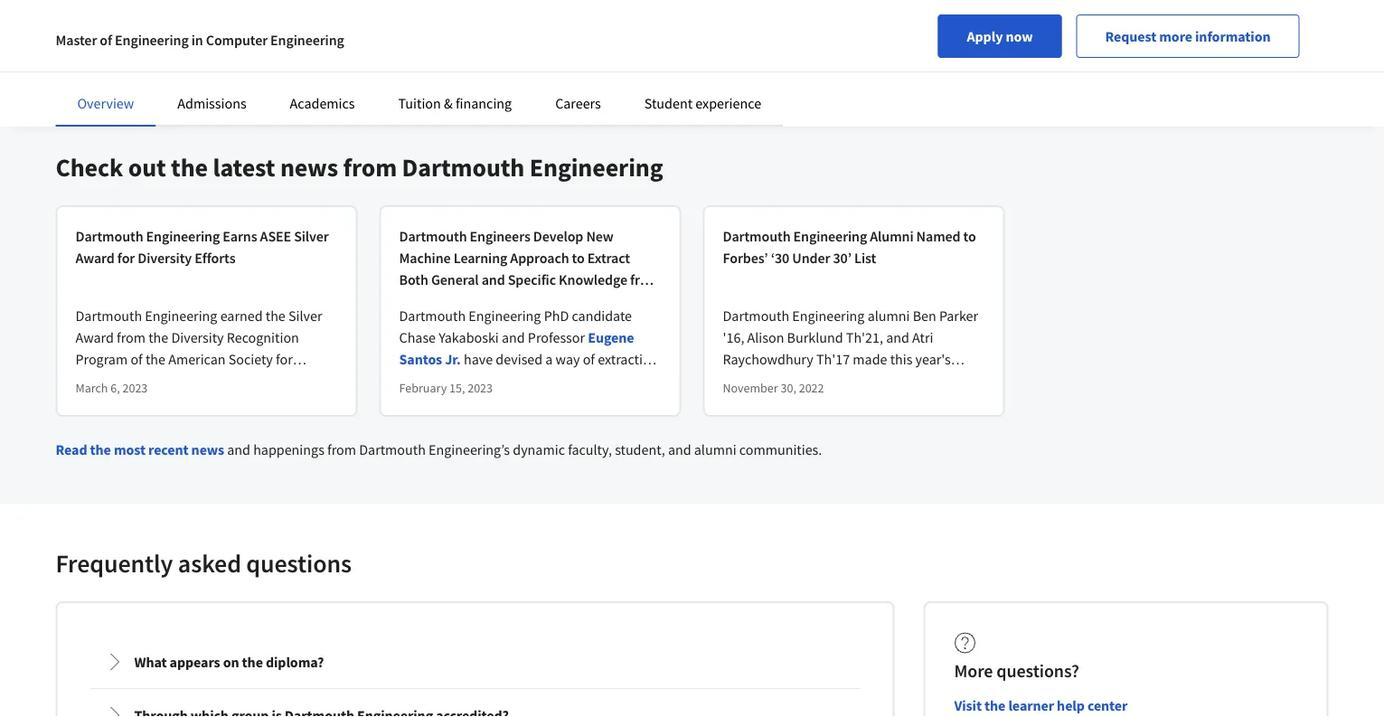 Task type: describe. For each thing, give the bounding box(es) containing it.
and inside the 'dartmouth engineers develop new machine learning approach to extract both general and specific knowledge from big data'
[[482, 270, 505, 289]]

2 30 from the left
[[825, 372, 839, 390]]

careers link
[[555, 94, 601, 112]]

overview
[[77, 94, 134, 112]]

in inside dartmouth engineering alumni ben parker '16, alison burklund th'21, and atri raychowdhury th'17 made this year's forbes 30 under 30 list for their respective contributions to and innovations in the energy, healthcare, and music industries.
[[923, 393, 935, 412]]

forbes
[[723, 372, 764, 390]]

contributions
[[723, 393, 805, 412]]

new
[[586, 227, 614, 245]]

innovations
[[849, 393, 920, 412]]

progress"
[[147, 393, 205, 412]]

frequently
[[56, 548, 173, 579]]

asee
[[260, 227, 291, 245]]

parker
[[940, 307, 979, 325]]

and right student,
[[668, 440, 692, 459]]

happenings
[[253, 440, 325, 459]]

master
[[56, 31, 97, 49]]

candidate
[[572, 307, 632, 325]]

for up school's
[[257, 372, 274, 390]]

healthcare,
[[771, 415, 839, 433]]

school's
[[245, 393, 294, 412]]

engineering up american
[[145, 307, 217, 325]]

diploma?
[[266, 653, 324, 671]]

what
[[134, 653, 167, 671]]

dartmouth engineering alumni ben parker '16, alison burklund th'21, and atri raychowdhury th'17 made this year's forbes 30 under 30 list for their respective contributions to and innovations in the energy, healthcare, and music industries.
[[723, 307, 979, 433]]

november
[[723, 380, 778, 396]]

visit
[[955, 696, 982, 715]]

year's
[[916, 350, 951, 368]]

faculty,
[[568, 440, 612, 459]]

learning
[[454, 249, 508, 267]]

november 30, 2022
[[723, 380, 824, 396]]

february 15, 2023
[[399, 380, 493, 396]]

the up american
[[149, 328, 168, 346]]

both
[[399, 270, 429, 289]]

and inside dartmouth engineering phd candidate chase yakaboski and professor
[[502, 328, 525, 346]]

equity,
[[133, 415, 175, 433]]

register here! button
[[954, 0, 1060, 28]]

the inside dartmouth engineering alumni ben parker '16, alison burklund th'21, and atri raychowdhury th'17 made this year's forbes 30 under 30 list for their respective contributions to and innovations in the energy, healthcare, and music industries.
[[938, 393, 957, 412]]

march 6, 2023
[[76, 380, 148, 396]]

the inside what appears on the diploma? "dropdown button"
[[242, 653, 263, 671]]

eugene santos jr. link
[[399, 328, 634, 368]]

dartmouth for dartmouth engineering earned the silver award from the diversity recognition program of the american society for engineering education (asee) for "significant progress" in the school's diversity, equity, and inclusion (dei) goals.
[[76, 307, 142, 325]]

data
[[422, 292, 450, 310]]

and left music
[[841, 415, 865, 433]]

earned
[[220, 307, 263, 325]]

appears
[[170, 653, 220, 671]]

latest
[[213, 152, 275, 183]]

6,
[[111, 380, 120, 396]]

santos
[[399, 350, 442, 368]]

2023 for and
[[468, 380, 493, 396]]

engineering inside dartmouth engineering alumni named to forbes' '30 under 30' list
[[794, 227, 868, 245]]

general
[[431, 270, 479, 289]]

silver for the
[[289, 307, 322, 325]]

from inside the 'dartmouth engineers develop new machine learning approach to extract both general and specific knowledge from big data'
[[631, 270, 660, 289]]

th'17
[[817, 350, 850, 368]]

engineering up "significant
[[76, 372, 148, 390]]

request more information
[[1106, 27, 1271, 45]]

read the most recent news link
[[56, 440, 224, 459]]

award for from
[[76, 328, 114, 346]]

of inside dartmouth engineering earned the silver award from the diversity recognition program of the american society for engineering education (asee) for "significant progress" in the school's diversity, equity, and inclusion (dei) goals.
[[131, 350, 143, 368]]

engineering right master
[[115, 31, 189, 49]]

education
[[151, 372, 212, 390]]

alumni
[[870, 227, 914, 245]]

th'21,
[[846, 328, 884, 346]]

"significant
[[76, 393, 144, 412]]

dartmouth for dartmouth engineering phd candidate chase yakaboski and professor
[[399, 307, 466, 325]]

engineering inside the dartmouth engineering earns asee silver award for diversity efforts
[[146, 227, 220, 245]]

frequently asked questions
[[56, 548, 352, 579]]

inclusion
[[204, 415, 259, 433]]

dartmouth engineers develop new machine learning approach to extract both general and specific knowledge from big data
[[399, 227, 660, 310]]

more
[[1160, 27, 1193, 45]]

chase
[[399, 328, 436, 346]]

in inside dartmouth engineering earned the silver award from the diversity recognition program of the american society for engineering education (asee) for "significant progress" in the school's diversity, equity, and inclusion (dei) goals.
[[208, 393, 220, 412]]

respective
[[914, 372, 976, 390]]

request more information button
[[1077, 14, 1300, 58]]

learner
[[1009, 696, 1055, 715]]

visit the learner help center link
[[955, 695, 1128, 716]]

student experience
[[645, 94, 762, 112]]

0 horizontal spatial in
[[192, 31, 203, 49]]

raychowdhury
[[723, 350, 814, 368]]

tuition & financing
[[398, 94, 512, 112]]

the up recognition
[[266, 307, 286, 325]]

dartmouth for dartmouth engineering alumni named to forbes' '30 under 30' list
[[723, 227, 791, 245]]

made
[[853, 350, 888, 368]]

the inside the visit the learner help center link
[[985, 696, 1006, 715]]

under inside dartmouth engineering alumni named to forbes' '30 under 30' list
[[793, 249, 831, 267]]

dartmouth down february
[[359, 440, 426, 459]]

diversity inside dartmouth engineering earned the silver award from the diversity recognition program of the american society for engineering education (asee) for "significant progress" in the school's diversity, equity, and inclusion (dei) goals.
[[171, 328, 224, 346]]

tuition & financing link
[[398, 94, 512, 112]]

march
[[76, 380, 108, 396]]

and inside dartmouth engineering earned the silver award from the diversity recognition program of the american society for engineering education (asee) for "significant progress" in the school's diversity, equity, and inclusion (dei) goals.
[[178, 415, 201, 433]]

0 horizontal spatial alumni
[[694, 440, 737, 459]]

questions?
[[997, 660, 1080, 682]]

recent
[[148, 440, 189, 459]]

engineering inside dartmouth engineering phd candidate chase yakaboski and professor
[[469, 307, 541, 325]]

the up education
[[146, 350, 165, 368]]

engineering down careers link at the top left of page
[[530, 152, 663, 183]]

silver for asee
[[294, 227, 329, 245]]

goals.
[[294, 415, 329, 433]]

eugene santos jr.
[[399, 328, 634, 368]]

earns
[[223, 227, 257, 245]]

to inside dartmouth engineering alumni ben parker '16, alison burklund th'21, and atri raychowdhury th'17 made this year's forbes 30 under 30 list for their respective contributions to and innovations in the energy, healthcare, and music industries.
[[808, 393, 820, 412]]

energy,
[[723, 415, 768, 433]]

dartmouth down tuition & financing on the top of page
[[402, 152, 525, 183]]



Task type: locate. For each thing, give the bounding box(es) containing it.
0 horizontal spatial 2023
[[123, 380, 148, 396]]

news for latest
[[280, 152, 338, 183]]

atri
[[913, 328, 934, 346]]

engineering inside dartmouth engineering alumni ben parker '16, alison burklund th'21, and atri raychowdhury th'17 made this year's forbes 30 under 30 list for their respective contributions to and innovations in the energy, healthcare, and music industries.
[[793, 307, 865, 325]]

collapsed list
[[86, 632, 864, 717]]

silver
[[294, 227, 329, 245], [289, 307, 322, 325]]

from down the academics 'link'
[[343, 152, 397, 183]]

the
[[171, 152, 208, 183], [266, 307, 286, 325], [149, 328, 168, 346], [146, 350, 165, 368], [223, 393, 243, 412], [938, 393, 957, 412], [90, 440, 111, 459], [242, 653, 263, 671], [985, 696, 1006, 715]]

engineering up burklund
[[793, 307, 865, 325]]

most
[[114, 440, 146, 459]]

and up this
[[887, 328, 910, 346]]

0 horizontal spatial news
[[191, 440, 224, 459]]

approach
[[510, 249, 569, 267]]

dartmouth for dartmouth engineering alumni ben parker '16, alison burklund th'21, and atri raychowdhury th'17 made this year's forbes 30 under 30 list for their respective contributions to and innovations in the energy, healthcare, and music industries.
[[723, 307, 790, 325]]

extract
[[588, 249, 630, 267]]

register here!
[[969, 4, 1045, 20]]

the down the "respective"
[[938, 393, 957, 412]]

diversity,
[[76, 415, 130, 433]]

dartmouth engineering alumni named to forbes' '30 under 30' list
[[723, 227, 977, 267]]

more questions?
[[955, 660, 1080, 682]]

engineering up the academics 'link'
[[271, 31, 344, 49]]

forbes'
[[723, 249, 768, 267]]

dartmouth for dartmouth engineering earns asee silver award for diversity efforts
[[76, 227, 143, 245]]

tuition
[[398, 94, 441, 112]]

diversity up american
[[171, 328, 224, 346]]

student
[[645, 94, 693, 112]]

'30
[[771, 249, 790, 267]]

2 2023 from the left
[[468, 380, 493, 396]]

dartmouth down check at the left top of the page
[[76, 227, 143, 245]]

apply
[[967, 27, 1003, 45]]

big
[[399, 292, 419, 310]]

american
[[168, 350, 226, 368]]

in left computer
[[192, 31, 203, 49]]

dartmouth inside dartmouth engineering alumni ben parker '16, alison burklund th'21, and atri raychowdhury th'17 made this year's forbes 30 under 30 list for their respective contributions to and innovations in the energy, healthcare, and music industries.
[[723, 307, 790, 325]]

apply now
[[967, 27, 1033, 45]]

society
[[229, 350, 273, 368]]

30 left 'list'
[[825, 372, 839, 390]]

in up inclusion
[[208, 393, 220, 412]]

to up knowledge in the top of the page
[[572, 249, 585, 267]]

1 vertical spatial to
[[572, 249, 585, 267]]

15,
[[450, 380, 465, 396]]

for down recognition
[[276, 350, 293, 368]]

30 down raychowdhury
[[767, 372, 781, 390]]

1 vertical spatial under
[[784, 372, 822, 390]]

careers
[[555, 94, 601, 112]]

engineering's
[[429, 440, 510, 459]]

overview link
[[77, 94, 134, 112]]

computer
[[206, 31, 268, 49]]

(dei)
[[262, 415, 291, 433]]

1 horizontal spatial 30
[[825, 372, 839, 390]]

alumni down energy,
[[694, 440, 737, 459]]

machine
[[399, 249, 451, 267]]

0 vertical spatial of
[[100, 31, 112, 49]]

from down the goals. at the left
[[327, 440, 356, 459]]

news for recent
[[191, 440, 224, 459]]

diversity
[[138, 249, 192, 267], [171, 328, 224, 346]]

2 horizontal spatial to
[[964, 227, 977, 245]]

apply now button
[[938, 14, 1062, 58]]

the right the on
[[242, 653, 263, 671]]

silver inside dartmouth engineering earned the silver award from the diversity recognition program of the american society for engineering education (asee) for "significant progress" in the school's diversity, equity, and inclusion (dei) goals.
[[289, 307, 322, 325]]

admissions link
[[178, 94, 247, 112]]

and down learning
[[482, 270, 505, 289]]

engineers
[[470, 227, 531, 245]]

more
[[955, 660, 993, 682]]

0 vertical spatial under
[[793, 249, 831, 267]]

read the most recent news and happenings from dartmouth engineering's dynamic faculty, student, and alumni communities.
[[56, 440, 822, 459]]

for inside dartmouth engineering alumni ben parker '16, alison burklund th'21, and atri raychowdhury th'17 made this year's forbes 30 under 30 list for their respective contributions to and innovations in the energy, healthcare, and music industries.
[[863, 372, 880, 390]]

dartmouth up alison
[[723, 307, 790, 325]]

1 horizontal spatial of
[[131, 350, 143, 368]]

1 30 from the left
[[767, 372, 781, 390]]

0 vertical spatial to
[[964, 227, 977, 245]]

0 horizontal spatial to
[[572, 249, 585, 267]]

program
[[76, 350, 128, 368]]

0 vertical spatial alumni
[[868, 307, 910, 325]]

0 vertical spatial news
[[280, 152, 338, 183]]

2023 right 15,
[[468, 380, 493, 396]]

engineering up 30'
[[794, 227, 868, 245]]

dartmouth inside dartmouth engineering alumni named to forbes' '30 under 30' list
[[723, 227, 791, 245]]

news down inclusion
[[191, 440, 224, 459]]

0 horizontal spatial 30
[[767, 372, 781, 390]]

yakaboski
[[439, 328, 499, 346]]

1 vertical spatial silver
[[289, 307, 322, 325]]

1 horizontal spatial news
[[280, 152, 338, 183]]

for inside the dartmouth engineering earns asee silver award for diversity efforts
[[117, 249, 135, 267]]

30'
[[833, 249, 852, 267]]

dartmouth inside the 'dartmouth engineers develop new machine learning approach to extract both general and specific knowledge from big data'
[[399, 227, 467, 245]]

dartmouth inside dartmouth engineering earned the silver award from the diversity recognition program of the american society for engineering education (asee) for "significant progress" in the school's diversity, equity, and inclusion (dei) goals.
[[76, 307, 142, 325]]

diversity left efforts
[[138, 249, 192, 267]]

0 vertical spatial diversity
[[138, 249, 192, 267]]

jr.
[[445, 350, 461, 368]]

list
[[842, 372, 860, 390]]

news right latest
[[280, 152, 338, 183]]

under inside dartmouth engineering alumni ben parker '16, alison burklund th'21, and atri raychowdhury th'17 made this year's forbes 30 under 30 list for their respective contributions to and innovations in the energy, healthcare, and music industries.
[[784, 372, 822, 390]]

1 award from the top
[[76, 249, 115, 267]]

dynamic
[[513, 440, 565, 459]]

in up industries.
[[923, 393, 935, 412]]

specific
[[508, 270, 556, 289]]

1 horizontal spatial to
[[808, 393, 820, 412]]

ben
[[913, 307, 937, 325]]

1 vertical spatial alumni
[[694, 440, 737, 459]]

the right visit
[[985, 696, 1006, 715]]

and down progress"
[[178, 415, 201, 433]]

silver right asee
[[294, 227, 329, 245]]

0 vertical spatial silver
[[294, 227, 329, 245]]

from
[[343, 152, 397, 183], [631, 270, 660, 289], [117, 328, 146, 346], [327, 440, 356, 459]]

communities.
[[740, 440, 822, 459]]

under left 30'
[[793, 249, 831, 267]]

&
[[444, 94, 453, 112]]

2 award from the top
[[76, 328, 114, 346]]

now
[[1006, 27, 1033, 45]]

center
[[1088, 696, 1128, 715]]

1 vertical spatial of
[[131, 350, 143, 368]]

from right knowledge in the top of the page
[[631, 270, 660, 289]]

diversity inside the dartmouth engineering earns asee silver award for diversity efforts
[[138, 249, 192, 267]]

under down th'17 at the right
[[784, 372, 822, 390]]

alumni up 'th'21,'
[[868, 307, 910, 325]]

recognition
[[227, 328, 299, 346]]

for right 'list'
[[863, 372, 880, 390]]

alumni
[[868, 307, 910, 325], [694, 440, 737, 459]]

on
[[223, 653, 239, 671]]

to inside the 'dartmouth engineers develop new machine learning approach to extract both general and specific knowledge from big data'
[[572, 249, 585, 267]]

burklund
[[787, 328, 844, 346]]

30,
[[781, 380, 797, 396]]

academics
[[290, 94, 355, 112]]

professor
[[528, 328, 585, 346]]

award for for
[[76, 249, 115, 267]]

2 vertical spatial to
[[808, 393, 820, 412]]

what appears on the diploma?
[[134, 653, 324, 671]]

alumni inside dartmouth engineering alumni ben parker '16, alison burklund th'21, and atri raychowdhury th'17 made this year's forbes 30 under 30 list for their respective contributions to and innovations in the energy, healthcare, and music industries.
[[868, 307, 910, 325]]

dartmouth up chase
[[399, 307, 466, 325]]

'16,
[[723, 328, 745, 346]]

and left professor
[[502, 328, 525, 346]]

from up program on the left
[[117, 328, 146, 346]]

dartmouth up forbes'
[[723, 227, 791, 245]]

experience
[[696, 94, 762, 112]]

dartmouth inside the dartmouth engineering earns asee silver award for diversity efforts
[[76, 227, 143, 245]]

list
[[855, 249, 877, 267]]

engineering up efforts
[[146, 227, 220, 245]]

1 vertical spatial news
[[191, 440, 224, 459]]

their
[[883, 372, 911, 390]]

industries.
[[907, 415, 970, 433]]

asked
[[178, 548, 241, 579]]

to up the healthcare,
[[808, 393, 820, 412]]

award inside the dartmouth engineering earns asee silver award for diversity efforts
[[76, 249, 115, 267]]

2023 right 6,
[[123, 380, 148, 396]]

for left efforts
[[117, 249, 135, 267]]

of right master
[[100, 31, 112, 49]]

what appears on the diploma? button
[[91, 637, 860, 687]]

of right program on the left
[[131, 350, 143, 368]]

the up inclusion
[[223, 393, 243, 412]]

register
[[969, 4, 1014, 20]]

(asee)
[[215, 372, 255, 390]]

read
[[56, 440, 87, 459]]

1 horizontal spatial 2023
[[468, 380, 493, 396]]

silver inside the dartmouth engineering earns asee silver award for diversity efforts
[[294, 227, 329, 245]]

0 horizontal spatial of
[[100, 31, 112, 49]]

1 horizontal spatial in
[[208, 393, 220, 412]]

2023 for from
[[123, 380, 148, 396]]

february
[[399, 380, 447, 396]]

dartmouth inside dartmouth engineering phd candidate chase yakaboski and professor
[[399, 307, 466, 325]]

award inside dartmouth engineering earned the silver award from the diversity recognition program of the american society for engineering education (asee) for "significant progress" in the school's diversity, equity, and inclusion (dei) goals.
[[76, 328, 114, 346]]

dartmouth up program on the left
[[76, 307, 142, 325]]

from inside dartmouth engineering earned the silver award from the diversity recognition program of the american society for engineering education (asee) for "significant progress" in the school's diversity, equity, and inclusion (dei) goals.
[[117, 328, 146, 346]]

dartmouth up machine on the top of the page
[[399, 227, 467, 245]]

information
[[1196, 27, 1271, 45]]

help
[[1057, 696, 1085, 715]]

and down inclusion
[[227, 440, 251, 459]]

phd
[[544, 307, 569, 325]]

dartmouth for dartmouth engineers develop new machine learning approach to extract both general and specific knowledge from big data
[[399, 227, 467, 245]]

develop
[[533, 227, 584, 245]]

to inside dartmouth engineering alumni named to forbes' '30 under 30' list
[[964, 227, 977, 245]]

eugene
[[588, 328, 634, 346]]

the right out
[[171, 152, 208, 183]]

1 horizontal spatial alumni
[[868, 307, 910, 325]]

to right named
[[964, 227, 977, 245]]

the down diversity,
[[90, 440, 111, 459]]

and down 'list'
[[823, 393, 846, 412]]

0 vertical spatial award
[[76, 249, 115, 267]]

1 2023 from the left
[[123, 380, 148, 396]]

silver up recognition
[[289, 307, 322, 325]]

2 horizontal spatial in
[[923, 393, 935, 412]]

master of engineering in computer engineering
[[56, 31, 344, 49]]

1 vertical spatial award
[[76, 328, 114, 346]]

1 vertical spatial diversity
[[171, 328, 224, 346]]

engineering up eugene santos jr.
[[469, 307, 541, 325]]



Task type: vqa. For each thing, say whether or not it's contained in the screenshot.
Dartmouth
yes



